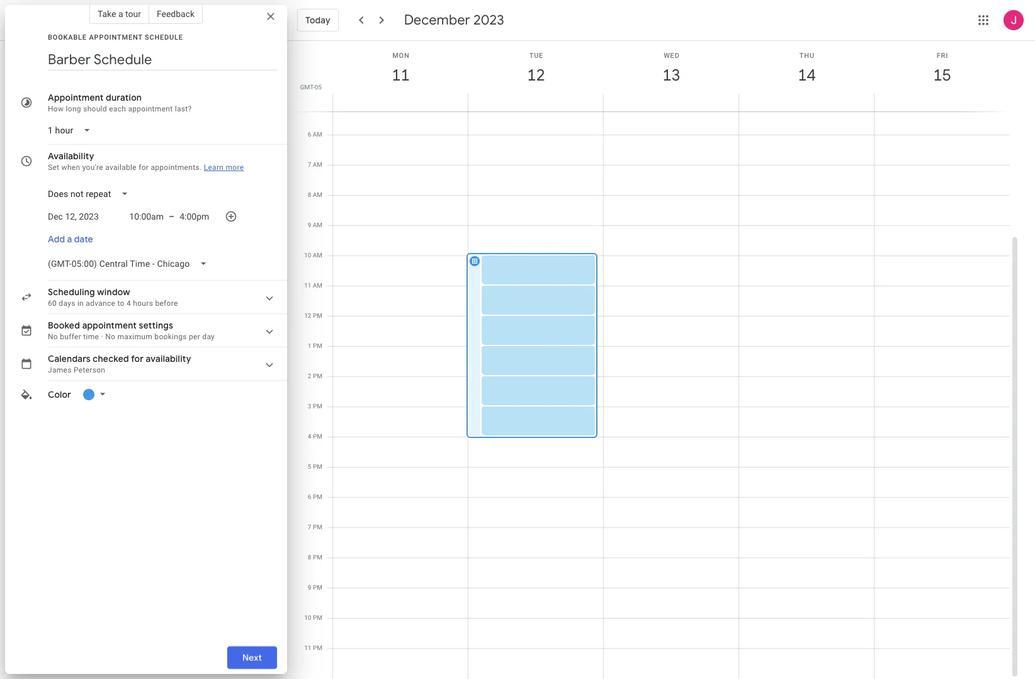 Task type: vqa. For each thing, say whether or not it's contained in the screenshot.


Task type: describe. For each thing, give the bounding box(es) containing it.
6 for 6 am
[[308, 131, 311, 138]]

8 am
[[308, 192, 323, 198]]

bookings
[[155, 333, 187, 342]]

mon 11
[[391, 52, 410, 86]]

availability set when you're available for appointments. learn more
[[48, 151, 244, 172]]

11 pm
[[304, 645, 323, 652]]

–
[[169, 212, 175, 222]]

december 2023
[[404, 11, 505, 29]]

·
[[101, 333, 103, 342]]

15 column header
[[875, 41, 1011, 112]]

add
[[48, 234, 65, 245]]

learn
[[204, 163, 224, 172]]

wed 13
[[662, 52, 680, 86]]

15
[[933, 65, 951, 86]]

availability
[[146, 353, 191, 365]]

bookable appointment schedule
[[48, 33, 183, 42]]

9 for 9 am
[[308, 222, 311, 229]]

feedback
[[157, 9, 195, 19]]

james
[[48, 366, 72, 375]]

gmt-
[[300, 84, 315, 91]]

am for 8 am
[[313, 192, 323, 198]]

pm for 2 pm
[[313, 373, 323, 380]]

pm for 4 pm
[[313, 434, 323, 440]]

am for 7 am
[[313, 161, 323, 168]]

10 for 10 pm
[[304, 615, 312, 622]]

13
[[662, 65, 680, 86]]

2 no from the left
[[105, 333, 115, 342]]

7 for 7 am
[[308, 161, 311, 168]]

days
[[59, 299, 75, 308]]

pm for 8 pm
[[313, 554, 323, 561]]

3 pm
[[308, 403, 323, 410]]

11 column header
[[333, 41, 469, 112]]

appointments.
[[151, 163, 202, 172]]

4 inside 'scheduling window 60 days in advance to 4 hours before'
[[127, 299, 131, 308]]

10 am
[[304, 252, 323, 259]]

14 column header
[[739, 41, 875, 112]]

4 inside "grid"
[[308, 434, 312, 440]]

appointment duration how long should each appointment last?
[[48, 92, 192, 113]]

1
[[308, 343, 312, 350]]

6 for 6 pm
[[308, 494, 312, 501]]

window
[[97, 287, 130, 298]]

duration
[[106, 92, 142, 103]]

date
[[74, 234, 93, 245]]

tue 12
[[527, 52, 545, 86]]

11 for 11 pm
[[304, 645, 312, 652]]

availability
[[48, 151, 94, 162]]

thursday, december 14 element
[[793, 61, 822, 90]]

time
[[83, 333, 99, 342]]

bookable
[[48, 33, 87, 42]]

for inside calendars checked for availability james peterson
[[131, 353, 144, 365]]

long
[[66, 105, 81, 113]]

per
[[189, 333, 200, 342]]

am for 6 am
[[313, 131, 323, 138]]

pm for 6 pm
[[313, 494, 323, 501]]

in
[[77, 299, 84, 308]]

grid containing 11
[[292, 41, 1021, 680]]

6 am
[[308, 131, 323, 138]]

color
[[48, 389, 71, 401]]

3
[[308, 403, 312, 410]]

60
[[48, 299, 57, 308]]

8 for 8 am
[[308, 192, 311, 198]]

when
[[61, 163, 80, 172]]

calendars
[[48, 353, 91, 365]]

add a date button
[[43, 228, 98, 251]]

appointment
[[89, 33, 143, 42]]

day
[[202, 333, 215, 342]]

Date text field
[[48, 209, 99, 224]]

last?
[[175, 105, 192, 113]]

thu 14
[[798, 52, 816, 86]]

fri 15
[[933, 52, 951, 86]]

appointment inside the booked appointment settings no buffer time · no maximum bookings per day
[[82, 320, 137, 331]]

add a date
[[48, 234, 93, 245]]

take a tour
[[98, 9, 141, 19]]

tue
[[530, 52, 544, 60]]

11 inside 'mon 11'
[[391, 65, 409, 86]]

scheduling window 60 days in advance to 4 hours before
[[48, 287, 178, 308]]

thu
[[800, 52, 815, 60]]

booked
[[48, 320, 80, 331]]

available
[[105, 163, 137, 172]]

2
[[308, 373, 312, 380]]

pm for 10 pm
[[313, 615, 323, 622]]

fri
[[937, 52, 949, 60]]

pm for 12 pm
[[313, 313, 323, 319]]

11 am
[[304, 282, 323, 289]]

7 for 7 pm
[[308, 524, 312, 531]]

wed
[[664, 52, 680, 60]]

checked
[[93, 353, 129, 365]]

7 pm
[[308, 524, 323, 531]]



Task type: locate. For each thing, give the bounding box(es) containing it.
pm down the 9 pm in the left bottom of the page
[[313, 615, 323, 622]]

pm for 11 pm
[[313, 645, 323, 652]]

am down the 9 am
[[313, 252, 323, 259]]

am up 7 am
[[313, 131, 323, 138]]

next
[[242, 653, 262, 664]]

0 vertical spatial 11
[[391, 65, 409, 86]]

4 up 5
[[308, 434, 312, 440]]

9 for 9 pm
[[308, 585, 312, 592]]

pm right 5
[[313, 464, 323, 471]]

8 pm
[[308, 554, 323, 561]]

8 for 8 pm
[[308, 554, 312, 561]]

0 horizontal spatial 4
[[127, 299, 131, 308]]

0 horizontal spatial no
[[48, 333, 58, 342]]

10 pm from the top
[[313, 585, 323, 592]]

scheduling
[[48, 287, 95, 298]]

am for 10 am
[[313, 252, 323, 259]]

pm up '1 pm'
[[313, 313, 323, 319]]

am for 11 am
[[313, 282, 323, 289]]

am down '8 am'
[[313, 222, 323, 229]]

am up the 9 am
[[313, 192, 323, 198]]

11 down mon
[[391, 65, 409, 86]]

1 vertical spatial appointment
[[82, 320, 137, 331]]

pm down 7 pm on the left bottom
[[313, 554, 323, 561]]

0 vertical spatial 7
[[308, 161, 311, 168]]

pm for 7 pm
[[313, 524, 323, 531]]

2 am from the top
[[313, 161, 323, 168]]

0 vertical spatial 4
[[127, 299, 131, 308]]

5 am from the top
[[313, 252, 323, 259]]

4 right 'to'
[[127, 299, 131, 308]]

10 up "11 pm"
[[304, 615, 312, 622]]

am
[[313, 131, 323, 138], [313, 161, 323, 168], [313, 192, 323, 198], [313, 222, 323, 229], [313, 252, 323, 259], [313, 282, 323, 289]]

7 up the 8 pm
[[308, 524, 312, 531]]

12 pm from the top
[[313, 645, 323, 652]]

feedback button
[[149, 4, 203, 24]]

a
[[118, 9, 123, 19], [67, 234, 72, 245]]

1 vertical spatial 6
[[308, 494, 312, 501]]

learn more link
[[204, 163, 244, 172]]

3 pm from the top
[[313, 373, 323, 380]]

appointment down duration
[[128, 105, 173, 113]]

4 am from the top
[[313, 222, 323, 229]]

8
[[308, 192, 311, 198], [308, 554, 312, 561]]

2 pm
[[308, 373, 323, 380]]

12 inside column header
[[527, 65, 545, 86]]

1 7 from the top
[[308, 161, 311, 168]]

10
[[304, 252, 311, 259], [304, 615, 312, 622]]

Start time text field
[[129, 209, 164, 224]]

1 vertical spatial 4
[[308, 434, 312, 440]]

hours
[[133, 299, 153, 308]]

12 down the tue
[[527, 65, 545, 86]]

5 pm
[[308, 464, 323, 471]]

1 6 from the top
[[308, 131, 311, 138]]

monday, december 11 element
[[387, 61, 416, 90]]

1 9 from the top
[[308, 222, 311, 229]]

1 no from the left
[[48, 333, 58, 342]]

9 pm
[[308, 585, 323, 592]]

schedule
[[145, 33, 183, 42]]

today
[[306, 14, 331, 26]]

appointment up ·
[[82, 320, 137, 331]]

2 10 from the top
[[304, 615, 312, 622]]

pm for 5 pm
[[313, 464, 323, 471]]

6 down 5
[[308, 494, 312, 501]]

peterson
[[74, 366, 105, 375]]

8 down 7 pm on the left bottom
[[308, 554, 312, 561]]

gmt-05
[[300, 84, 322, 91]]

1 vertical spatial 7
[[308, 524, 312, 531]]

14
[[798, 65, 816, 86]]

End time text field
[[180, 209, 215, 224]]

buffer
[[60, 333, 81, 342]]

am for 9 am
[[313, 222, 323, 229]]

0 vertical spatial 10
[[304, 252, 311, 259]]

am down 6 am
[[313, 161, 323, 168]]

8 pm from the top
[[313, 524, 323, 531]]

next button
[[227, 643, 277, 674]]

13 column header
[[604, 41, 740, 112]]

no right ·
[[105, 333, 115, 342]]

pm down 3 pm
[[313, 434, 323, 440]]

more
[[226, 163, 244, 172]]

no down booked
[[48, 333, 58, 342]]

for right available
[[139, 163, 149, 172]]

11 down 10 am
[[304, 282, 311, 289]]

take
[[98, 9, 116, 19]]

12 pm
[[304, 313, 323, 319]]

a for add
[[67, 234, 72, 245]]

pm for 3 pm
[[313, 403, 323, 410]]

2023
[[474, 11, 505, 29]]

should
[[83, 105, 107, 113]]

2 pm from the top
[[313, 343, 323, 350]]

6 up 7 am
[[308, 131, 311, 138]]

05
[[315, 84, 322, 91]]

1 horizontal spatial 12
[[527, 65, 545, 86]]

12 column header
[[468, 41, 604, 112]]

0 horizontal spatial 12
[[304, 313, 312, 319]]

friday, december 15 element
[[928, 61, 957, 90]]

to
[[117, 299, 125, 308]]

how
[[48, 105, 64, 113]]

maximum
[[117, 333, 153, 342]]

a left tour
[[118, 9, 123, 19]]

11 for 11 am
[[304, 282, 311, 289]]

pm right 1
[[313, 343, 323, 350]]

8 up the 9 am
[[308, 192, 311, 198]]

before
[[155, 299, 178, 308]]

10 for 10 am
[[304, 252, 311, 259]]

tuesday, december 12 element
[[522, 61, 551, 90]]

pm up 7 pm on the left bottom
[[313, 494, 323, 501]]

1 vertical spatial 8
[[308, 554, 312, 561]]

11
[[391, 65, 409, 86], [304, 282, 311, 289], [304, 645, 312, 652]]

1 vertical spatial a
[[67, 234, 72, 245]]

12 up 1
[[304, 313, 312, 319]]

3 am from the top
[[313, 192, 323, 198]]

pm right 3
[[313, 403, 323, 410]]

4 pm
[[308, 434, 323, 440]]

9 up 10 am
[[308, 222, 311, 229]]

1 horizontal spatial 4
[[308, 434, 312, 440]]

9 am
[[308, 222, 323, 229]]

appointment inside appointment duration how long should each appointment last?
[[128, 105, 173, 113]]

5
[[308, 464, 312, 471]]

today button
[[297, 5, 339, 35]]

11 pm from the top
[[313, 615, 323, 622]]

11 down 10 pm on the bottom
[[304, 645, 312, 652]]

9 up 10 pm on the bottom
[[308, 585, 312, 592]]

6
[[308, 131, 311, 138], [308, 494, 312, 501]]

1 vertical spatial 12
[[304, 313, 312, 319]]

1 am from the top
[[313, 131, 323, 138]]

1 10 from the top
[[304, 252, 311, 259]]

4 pm from the top
[[313, 403, 323, 410]]

appointment
[[128, 105, 173, 113], [82, 320, 137, 331]]

1 8 from the top
[[308, 192, 311, 198]]

4
[[127, 299, 131, 308], [308, 434, 312, 440]]

2 8 from the top
[[308, 554, 312, 561]]

appointment
[[48, 92, 104, 103]]

pm up the 8 pm
[[313, 524, 323, 531]]

0 vertical spatial 12
[[527, 65, 545, 86]]

6 pm from the top
[[313, 464, 323, 471]]

10 up 11 am
[[304, 252, 311, 259]]

9 pm from the top
[[313, 554, 323, 561]]

7 pm from the top
[[313, 494, 323, 501]]

0 vertical spatial a
[[118, 9, 123, 19]]

1 vertical spatial 9
[[308, 585, 312, 592]]

you're
[[82, 163, 103, 172]]

1 vertical spatial 11
[[304, 282, 311, 289]]

booked appointment settings no buffer time · no maximum bookings per day
[[48, 320, 215, 342]]

pm down the 8 pm
[[313, 585, 323, 592]]

9
[[308, 222, 311, 229], [308, 585, 312, 592]]

1 vertical spatial 10
[[304, 615, 312, 622]]

december
[[404, 11, 471, 29]]

2 9 from the top
[[308, 585, 312, 592]]

None field
[[43, 119, 101, 142], [43, 183, 139, 205], [43, 253, 218, 275], [43, 119, 101, 142], [43, 183, 139, 205], [43, 253, 218, 275]]

0 vertical spatial appointment
[[128, 105, 173, 113]]

7 am
[[308, 161, 323, 168]]

advance
[[86, 299, 115, 308]]

a for take
[[118, 9, 123, 19]]

5 pm from the top
[[313, 434, 323, 440]]

wednesday, december 13 element
[[658, 61, 686, 90]]

mon
[[393, 52, 410, 60]]

1 pm from the top
[[313, 313, 323, 319]]

1 vertical spatial for
[[131, 353, 144, 365]]

tour
[[125, 9, 141, 19]]

a right add
[[67, 234, 72, 245]]

am up 12 pm
[[313, 282, 323, 289]]

0 vertical spatial for
[[139, 163, 149, 172]]

2 7 from the top
[[308, 524, 312, 531]]

0 vertical spatial 9
[[308, 222, 311, 229]]

pm for 9 pm
[[313, 585, 323, 592]]

set
[[48, 163, 59, 172]]

1 horizontal spatial no
[[105, 333, 115, 342]]

2 vertical spatial 11
[[304, 645, 312, 652]]

7 down 6 am
[[308, 161, 311, 168]]

for inside availability set when you're available for appointments. learn more
[[139, 163, 149, 172]]

6 pm
[[308, 494, 323, 501]]

6 am from the top
[[313, 282, 323, 289]]

10 pm
[[304, 615, 323, 622]]

0 vertical spatial 8
[[308, 192, 311, 198]]

Add title text field
[[48, 50, 277, 69]]

pm down 10 pm on the bottom
[[313, 645, 323, 652]]

pm right 2
[[313, 373, 323, 380]]

each
[[109, 105, 126, 113]]

0 vertical spatial 6
[[308, 131, 311, 138]]

calendars checked for availability james peterson
[[48, 353, 191, 375]]

2 6 from the top
[[308, 494, 312, 501]]

take a tour button
[[89, 4, 149, 24]]

settings
[[139, 320, 173, 331]]

1 horizontal spatial a
[[118, 9, 123, 19]]

for down maximum
[[131, 353, 144, 365]]

pm for 1 pm
[[313, 343, 323, 350]]

grid
[[292, 41, 1021, 680]]

for
[[139, 163, 149, 172], [131, 353, 144, 365]]

0 horizontal spatial a
[[67, 234, 72, 245]]

1 pm
[[308, 343, 323, 350]]



